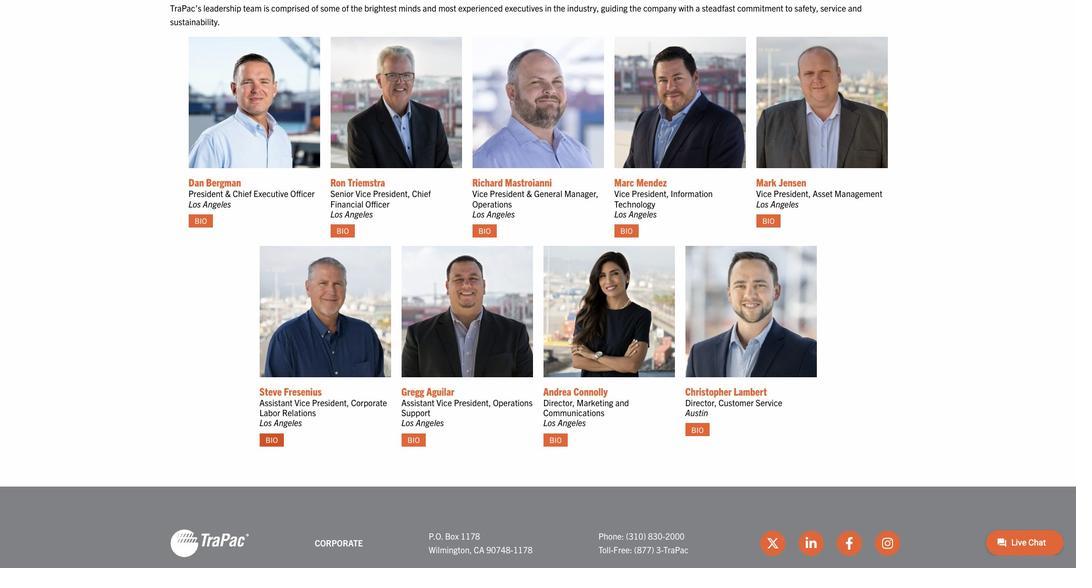 Task type: describe. For each thing, give the bounding box(es) containing it.
steve fresenius assistant vice president, corporate labor relations los angeles
[[260, 385, 387, 428]]

richard
[[472, 176, 503, 189]]

executive
[[254, 188, 289, 199]]

p.o.
[[429, 531, 443, 542]]

president, for steve fresenius
[[312, 398, 349, 408]]

angeles inside gregg aguilar assistant vice president, operations support los angeles
[[416, 418, 444, 428]]

vice inside mark jensen vice president, asset management los angeles
[[756, 188, 772, 199]]

jensen
[[779, 176, 806, 189]]

(310)
[[626, 531, 646, 542]]

some
[[320, 3, 340, 13]]

corporate image
[[170, 529, 249, 558]]

aguilar
[[427, 385, 454, 398]]

steve
[[260, 385, 282, 398]]

sustainability.
[[170, 16, 220, 27]]

director, for christopher
[[685, 398, 717, 408]]

& inside richard mastroianni vice president & general manager, operations los angeles
[[527, 188, 532, 199]]

corporate inside footer
[[315, 538, 363, 548]]

bio link for mark
[[756, 214, 781, 228]]

marc
[[614, 176, 634, 189]]

marketing
[[577, 398, 614, 408]]

los inside the andrea connolly director, marketing and communications los angeles
[[543, 418, 556, 428]]

bio link for steve
[[260, 434, 284, 447]]

bio link for christopher
[[685, 424, 710, 437]]

bio for ron
[[337, 226, 349, 236]]

president, inside mark jensen vice president, asset management los angeles
[[774, 188, 811, 199]]

financial
[[330, 199, 364, 209]]

comprised
[[271, 3, 310, 13]]

operations inside gregg aguilar assistant vice president, operations support los angeles
[[493, 398, 533, 408]]

vice inside the steve fresenius assistant vice president, corporate labor relations los angeles
[[295, 398, 310, 408]]

christopher lambert director, customer service austin
[[685, 385, 783, 418]]

bio link for andrea
[[543, 434, 568, 447]]

service
[[756, 398, 783, 408]]

asset
[[813, 188, 833, 199]]

3 the from the left
[[630, 3, 642, 13]]

a
[[696, 3, 700, 13]]

angeles inside richard mastroianni vice president & general manager, operations los angeles
[[487, 209, 515, 219]]

assistant for gregg
[[401, 398, 435, 408]]

bio for dan
[[195, 216, 207, 226]]

3-
[[656, 545, 664, 555]]

wilmington,
[[429, 545, 472, 555]]

manager,
[[564, 188, 599, 199]]

communications
[[543, 408, 605, 418]]

most
[[438, 3, 456, 13]]

angeles inside the steve fresenius assistant vice president, corporate labor relations los angeles
[[274, 418, 302, 428]]

vice inside marc mendez vice president, information technology los angeles
[[614, 188, 630, 199]]

director, for andrea
[[543, 398, 575, 408]]

bio link for richard
[[472, 225, 497, 238]]

trapac's
[[170, 3, 201, 13]]

bio link for gregg
[[401, 434, 426, 447]]

connolly
[[574, 385, 608, 398]]

marc mendez vice president, information technology los angeles
[[614, 176, 713, 219]]

service
[[821, 3, 846, 13]]

president inside dan bergman president & chief executive officer los angeles
[[189, 188, 223, 199]]

0 horizontal spatial and
[[423, 3, 437, 13]]

richard mastroianni vice president & general manager, operations los angeles
[[472, 176, 599, 219]]

vice inside gregg aguilar assistant vice president, operations support los angeles
[[437, 398, 452, 408]]

is
[[264, 3, 269, 13]]

with
[[679, 3, 694, 13]]

bio for christopher
[[692, 425, 704, 435]]

phone: (310) 830-2000 toll-free: (877) 3-trapac
[[599, 531, 689, 555]]

main content containing dan bergman
[[160, 0, 917, 455]]

830-
[[648, 531, 665, 542]]

austin
[[685, 408, 708, 418]]

angeles inside ron triemstra senior vice president, chief financial officer los angeles
[[345, 209, 373, 219]]

mark jensen vice president, asset management los angeles
[[756, 176, 883, 209]]

mendez
[[636, 176, 667, 189]]

bio for richard
[[479, 226, 491, 236]]

mastroianni
[[505, 176, 552, 189]]

vice inside ron triemstra senior vice president, chief financial officer los angeles
[[356, 188, 371, 199]]

minds
[[399, 3, 421, 13]]

box
[[445, 531, 459, 542]]

management
[[835, 188, 883, 199]]

president, for ron triemstra
[[373, 188, 410, 199]]

trapac's leadership team is comprised of some of the brightest minds and most experienced executives in the industry, guiding the company with a steadfast commitment to safety, service and sustainability.
[[170, 3, 862, 27]]

ron
[[330, 176, 346, 189]]

company
[[643, 3, 677, 13]]



Task type: vqa. For each thing, say whether or not it's contained in the screenshot.


Task type: locate. For each thing, give the bounding box(es) containing it.
p.o. box 1178 wilmington, ca 90748-1178
[[429, 531, 533, 555]]

bio link down technology
[[614, 225, 639, 238]]

bio for gregg
[[408, 435, 420, 445]]

bio for andrea
[[550, 435, 562, 445]]

1 assistant from the left
[[260, 398, 293, 408]]

operations
[[472, 199, 512, 209], [493, 398, 533, 408]]

1 director, from the left
[[543, 398, 575, 408]]

president,
[[373, 188, 410, 199], [632, 188, 669, 199], [774, 188, 811, 199], [312, 398, 349, 408], [454, 398, 491, 408]]

0 horizontal spatial president
[[189, 188, 223, 199]]

technology
[[614, 199, 656, 209]]

angeles down marketing
[[558, 418, 586, 428]]

1 chief from the left
[[233, 188, 252, 199]]

and right the service at top
[[848, 3, 862, 13]]

vice right senior
[[356, 188, 371, 199]]

0 horizontal spatial 1178
[[461, 531, 480, 542]]

2 & from the left
[[527, 188, 532, 199]]

guiding
[[601, 3, 628, 13]]

angeles inside marc mendez vice president, information technology los angeles
[[629, 209, 657, 219]]

0 horizontal spatial the
[[351, 3, 363, 13]]

and inside the andrea connolly director, marketing and communications los angeles
[[615, 398, 629, 408]]

of left the some
[[312, 3, 319, 13]]

&
[[225, 188, 231, 199], [527, 188, 532, 199]]

los down senior
[[330, 209, 343, 219]]

bio for marc
[[621, 226, 633, 236]]

los inside richard mastroianni vice president & general manager, operations los angeles
[[472, 209, 485, 219]]

bio down technology
[[621, 226, 633, 236]]

officer down triemstra
[[365, 199, 390, 209]]

2 assistant from the left
[[401, 398, 435, 408]]

andrea
[[543, 385, 572, 398]]

& inside dan bergman president & chief executive officer los angeles
[[225, 188, 231, 199]]

los inside marc mendez vice president, information technology los angeles
[[614, 209, 627, 219]]

lambert
[[734, 385, 767, 398]]

director,
[[543, 398, 575, 408], [685, 398, 717, 408]]

president
[[189, 188, 223, 199], [490, 188, 525, 199]]

officer inside dan bergman president & chief executive officer los angeles
[[290, 188, 315, 199]]

assistant inside the steve fresenius assistant vice president, corporate labor relations los angeles
[[260, 398, 293, 408]]

ca
[[474, 545, 485, 555]]

fresenius
[[284, 385, 322, 398]]

2 chief from the left
[[412, 188, 431, 199]]

assistant for steve
[[260, 398, 293, 408]]

dan bergman president & chief executive officer los angeles
[[189, 176, 315, 209]]

support
[[401, 408, 431, 418]]

andrea connolly director, marketing and communications los angeles
[[543, 385, 629, 428]]

operations down richard
[[472, 199, 512, 209]]

angeles down jensen at the right of page
[[771, 199, 799, 209]]

2 horizontal spatial the
[[630, 3, 642, 13]]

1 horizontal spatial the
[[554, 3, 565, 13]]

bergman
[[206, 176, 241, 189]]

bio for mark
[[763, 216, 775, 226]]

chief inside dan bergman president & chief executive officer los angeles
[[233, 188, 252, 199]]

toll-
[[599, 545, 614, 555]]

team
[[243, 3, 262, 13]]

and left most at the top of the page
[[423, 3, 437, 13]]

angeles down bergman
[[203, 199, 231, 209]]

angeles inside mark jensen vice president, asset management los angeles
[[771, 199, 799, 209]]

los down andrea
[[543, 418, 556, 428]]

los
[[189, 199, 201, 209], [756, 199, 769, 209], [330, 209, 343, 219], [472, 209, 485, 219], [614, 209, 627, 219], [260, 418, 272, 428], [401, 418, 414, 428], [543, 418, 556, 428]]

of
[[312, 3, 319, 13], [342, 3, 349, 13]]

bio link down austin
[[685, 424, 710, 437]]

bio down austin
[[692, 425, 704, 435]]

(877)
[[634, 545, 654, 555]]

bio link down mark
[[756, 214, 781, 228]]

director, inside christopher lambert director, customer service austin
[[685, 398, 717, 408]]

relations
[[282, 408, 316, 418]]

bio for steve
[[266, 435, 278, 445]]

industry,
[[567, 3, 599, 13]]

in
[[545, 3, 552, 13]]

the right in
[[554, 3, 565, 13]]

ron triemstra senior vice president, chief financial officer los angeles
[[330, 176, 431, 219]]

bio link
[[189, 214, 213, 228], [756, 214, 781, 228], [330, 225, 355, 238], [472, 225, 497, 238], [614, 225, 639, 238], [685, 424, 710, 437], [260, 434, 284, 447], [401, 434, 426, 447], [543, 434, 568, 447]]

los down mark
[[756, 199, 769, 209]]

0 horizontal spatial chief
[[233, 188, 252, 199]]

senior
[[330, 188, 354, 199]]

corporate
[[351, 398, 387, 408], [315, 538, 363, 548]]

los inside mark jensen vice president, asset management los angeles
[[756, 199, 769, 209]]

90748-
[[486, 545, 513, 555]]

officer
[[290, 188, 315, 199], [365, 199, 390, 209]]

bio link for dan
[[189, 214, 213, 228]]

los inside gregg aguilar assistant vice president, operations support los angeles
[[401, 418, 414, 428]]

los inside ron triemstra senior vice president, chief financial officer los angeles
[[330, 209, 343, 219]]

1 horizontal spatial chief
[[412, 188, 431, 199]]

0 vertical spatial 1178
[[461, 531, 480, 542]]

1 horizontal spatial director,
[[685, 398, 717, 408]]

steadfast
[[702, 3, 736, 13]]

angeles down aguilar on the left
[[416, 418, 444, 428]]

officer right executive
[[290, 188, 315, 199]]

1 the from the left
[[351, 3, 363, 13]]

vice inside richard mastroianni vice president & general manager, operations los angeles
[[472, 188, 488, 199]]

bio down financial at the top left of page
[[337, 226, 349, 236]]

president inside richard mastroianni vice president & general manager, operations los angeles
[[490, 188, 525, 199]]

bio down dan at left
[[195, 216, 207, 226]]

1 of from the left
[[312, 3, 319, 13]]

1 horizontal spatial &
[[527, 188, 532, 199]]

bio link down richard
[[472, 225, 497, 238]]

bio
[[195, 216, 207, 226], [763, 216, 775, 226], [337, 226, 349, 236], [479, 226, 491, 236], [621, 226, 633, 236], [692, 425, 704, 435], [266, 435, 278, 445], [408, 435, 420, 445], [550, 435, 562, 445]]

angeles down senior
[[345, 209, 373, 219]]

los down dan at left
[[189, 199, 201, 209]]

bio link for marc
[[614, 225, 639, 238]]

of right the some
[[342, 3, 349, 13]]

2 of from the left
[[342, 3, 349, 13]]

triemstra
[[348, 176, 385, 189]]

president, for gregg aguilar
[[454, 398, 491, 408]]

bio link down support
[[401, 434, 426, 447]]

1 vertical spatial operations
[[493, 398, 533, 408]]

president, inside gregg aguilar assistant vice president, operations support los angeles
[[454, 398, 491, 408]]

1 horizontal spatial of
[[342, 3, 349, 13]]

2 president from the left
[[490, 188, 525, 199]]

gregg aguilar assistant vice president, operations support los angeles
[[401, 385, 533, 428]]

1 horizontal spatial 1178
[[513, 545, 533, 555]]

president, inside the steve fresenius assistant vice president, corporate labor relations los angeles
[[312, 398, 349, 408]]

trapac
[[664, 545, 689, 555]]

operations inside richard mastroianni vice president & general manager, operations los angeles
[[472, 199, 512, 209]]

1 horizontal spatial president
[[490, 188, 525, 199]]

angeles down fresenius
[[274, 418, 302, 428]]

vice left mastroianni
[[472, 188, 488, 199]]

chief inside ron triemstra senior vice president, chief financial officer los angeles
[[412, 188, 431, 199]]

los down steve
[[260, 418, 272, 428]]

vice left mendez
[[614, 188, 630, 199]]

assistant inside gregg aguilar assistant vice president, operations support los angeles
[[401, 398, 435, 408]]

and
[[423, 3, 437, 13], [848, 3, 862, 13], [615, 398, 629, 408]]

main content
[[160, 0, 917, 455]]

bio link down the communications
[[543, 434, 568, 447]]

1 president from the left
[[189, 188, 223, 199]]

1178 right ca
[[513, 545, 533, 555]]

0 horizontal spatial of
[[312, 3, 319, 13]]

angeles down mendez
[[629, 209, 657, 219]]

angeles inside dan bergman president & chief executive officer los angeles
[[203, 199, 231, 209]]

footer
[[0, 487, 1076, 568]]

0 horizontal spatial director,
[[543, 398, 575, 408]]

vice right steve
[[295, 398, 310, 408]]

bio down support
[[408, 435, 420, 445]]

bio link down labor
[[260, 434, 284, 447]]

& left general
[[527, 188, 532, 199]]

assistant
[[260, 398, 293, 408], [401, 398, 435, 408]]

vice left jensen at the right of page
[[756, 188, 772, 199]]

brightest
[[365, 3, 397, 13]]

corporate inside the steve fresenius assistant vice president, corporate labor relations los angeles
[[351, 398, 387, 408]]

bio link for ron
[[330, 225, 355, 238]]

leadership
[[203, 3, 241, 13]]

bio down the communications
[[550, 435, 562, 445]]

1 horizontal spatial and
[[615, 398, 629, 408]]

the right guiding
[[630, 3, 642, 13]]

commitment
[[737, 3, 784, 13]]

1 vertical spatial corporate
[[315, 538, 363, 548]]

phone:
[[599, 531, 624, 542]]

bio link down dan at left
[[189, 214, 213, 228]]

president, inside ron triemstra senior vice president, chief financial officer los angeles
[[373, 188, 410, 199]]

2 director, from the left
[[685, 398, 717, 408]]

vice right support
[[437, 398, 452, 408]]

director, left marketing
[[543, 398, 575, 408]]

general
[[534, 188, 563, 199]]

los down richard
[[472, 209, 485, 219]]

and right marketing
[[615, 398, 629, 408]]

gregg
[[401, 385, 424, 398]]

1 horizontal spatial assistant
[[401, 398, 435, 408]]

president, inside marc mendez vice president, information technology los angeles
[[632, 188, 669, 199]]

1178
[[461, 531, 480, 542], [513, 545, 533, 555]]

chief
[[233, 188, 252, 199], [412, 188, 431, 199]]

1 & from the left
[[225, 188, 231, 199]]

dan
[[189, 176, 204, 189]]

bio down labor
[[266, 435, 278, 445]]

los inside dan bergman president & chief executive officer los angeles
[[189, 199, 201, 209]]

director, left the customer
[[685, 398, 717, 408]]

2 horizontal spatial and
[[848, 3, 862, 13]]

2 the from the left
[[554, 3, 565, 13]]

0 horizontal spatial officer
[[290, 188, 315, 199]]

footer containing p.o. box 1178
[[0, 487, 1076, 568]]

mark
[[756, 176, 777, 189]]

los down gregg
[[401, 418, 414, 428]]

los down marc
[[614, 209, 627, 219]]

vice
[[356, 188, 371, 199], [472, 188, 488, 199], [614, 188, 630, 199], [756, 188, 772, 199], [295, 398, 310, 408], [437, 398, 452, 408]]

bio down richard
[[479, 226, 491, 236]]

los inside the steve fresenius assistant vice president, corporate labor relations los angeles
[[260, 418, 272, 428]]

executives
[[505, 3, 543, 13]]

angeles inside the andrea connolly director, marketing and communications los angeles
[[558, 418, 586, 428]]

bio down mark
[[763, 216, 775, 226]]

0 horizontal spatial &
[[225, 188, 231, 199]]

0 vertical spatial operations
[[472, 199, 512, 209]]

safety,
[[795, 3, 819, 13]]

labor
[[260, 408, 280, 418]]

1178 up ca
[[461, 531, 480, 542]]

christopher
[[685, 385, 732, 398]]

director, inside the andrea connolly director, marketing and communications los angeles
[[543, 398, 575, 408]]

1 horizontal spatial officer
[[365, 199, 390, 209]]

operations left andrea
[[493, 398, 533, 408]]

2000
[[665, 531, 685, 542]]

the left brightest
[[351, 3, 363, 13]]

0 horizontal spatial assistant
[[260, 398, 293, 408]]

officer inside ron triemstra senior vice president, chief financial officer los angeles
[[365, 199, 390, 209]]

free:
[[614, 545, 632, 555]]

angeles down richard
[[487, 209, 515, 219]]

bio link down financial at the top left of page
[[330, 225, 355, 238]]

information
[[671, 188, 713, 199]]

angeles
[[203, 199, 231, 209], [771, 199, 799, 209], [345, 209, 373, 219], [487, 209, 515, 219], [629, 209, 657, 219], [274, 418, 302, 428], [416, 418, 444, 428], [558, 418, 586, 428]]

0 vertical spatial corporate
[[351, 398, 387, 408]]

experienced
[[458, 3, 503, 13]]

the
[[351, 3, 363, 13], [554, 3, 565, 13], [630, 3, 642, 13]]

1 vertical spatial 1178
[[513, 545, 533, 555]]

& right dan at left
[[225, 188, 231, 199]]

to
[[786, 3, 793, 13]]

customer
[[719, 398, 754, 408]]



